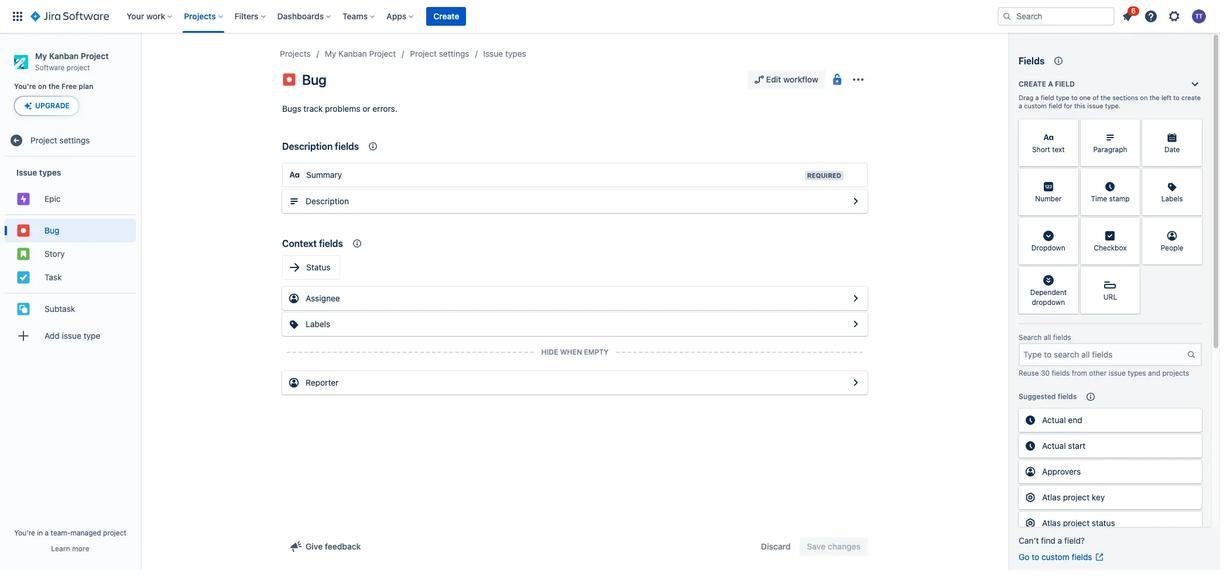 Task type: describe. For each thing, give the bounding box(es) containing it.
labels for open field configuration image within the labels button
[[306, 319, 330, 329]]

discard
[[761, 542, 791, 552]]

atlas project status
[[1042, 518, 1115, 528]]

stamp
[[1110, 195, 1130, 203]]

more information image for labels
[[1187, 170, 1201, 184]]

find
[[1041, 536, 1056, 546]]

actual start button
[[1019, 435, 1202, 458]]

work
[[146, 11, 165, 21]]

projects
[[1163, 369, 1190, 378]]

more information image for number
[[1063, 170, 1077, 184]]

upgrade button
[[15, 97, 78, 116]]

teams
[[343, 11, 368, 21]]

more information image for short text
[[1063, 121, 1077, 135]]

url
[[1104, 293, 1118, 302]]

2 vertical spatial field
[[1049, 102, 1062, 110]]

open field configuration image for summary
[[849, 194, 863, 208]]

types for group containing issue types
[[39, 167, 61, 177]]

more information about the suggested fields image
[[1084, 390, 1098, 404]]

of
[[1093, 94, 1099, 101]]

dropdown
[[1032, 298, 1065, 307]]

reporter
[[306, 378, 339, 388]]

a right find
[[1058, 536, 1062, 546]]

task link
[[5, 266, 136, 289]]

track
[[304, 104, 323, 114]]

custom inside "drag a field type to one of the sections on the left to create a custom field for this issue type."
[[1024, 102, 1047, 110]]

when
[[560, 348, 582, 357]]

one
[[1080, 94, 1091, 101]]

type.
[[1105, 102, 1121, 110]]

sections
[[1113, 94, 1139, 101]]

projects button
[[181, 7, 228, 26]]

banner containing your work
[[0, 0, 1220, 33]]

1 horizontal spatial bug
[[302, 71, 327, 88]]

projects for 'projects' popup button
[[184, 11, 216, 21]]

6
[[1132, 6, 1136, 15]]

subtask link
[[5, 298, 136, 321]]

0 horizontal spatial issue types
[[16, 167, 61, 177]]

open field configuration image inside reporter button
[[849, 376, 863, 390]]

project inside button
[[1063, 518, 1090, 528]]

feedback
[[325, 542, 361, 552]]

fields left more information about the suggested fields image
[[1058, 392, 1077, 401]]

description for description fields
[[282, 141, 333, 152]]

1 horizontal spatial project settings link
[[410, 47, 469, 61]]

1 vertical spatial project settings link
[[5, 129, 136, 152]]

fields right 30
[[1052, 369, 1070, 378]]

more information image for paragraph
[[1125, 121, 1139, 135]]

workflow
[[784, 74, 819, 84]]

learn more
[[51, 545, 89, 553]]

learn
[[51, 545, 70, 553]]

drag
[[1019, 94, 1034, 101]]

hide when empty
[[541, 348, 609, 357]]

this link will be opened in a new tab image
[[1095, 553, 1104, 562]]

sidebar navigation image
[[128, 47, 153, 70]]

2 horizontal spatial to
[[1174, 94, 1180, 101]]

project down apps
[[369, 49, 396, 59]]

labels for labels's more information icon
[[1162, 195, 1183, 203]]

actual start
[[1042, 441, 1086, 451]]

for
[[1064, 102, 1073, 110]]

filters
[[235, 11, 259, 21]]

and
[[1148, 369, 1161, 378]]

Type to search all fields text field
[[1020, 344, 1187, 365]]

your work
[[127, 11, 165, 21]]

edit workflow button
[[748, 70, 826, 89]]

text
[[1052, 145, 1065, 154]]

reporter button
[[282, 371, 868, 395]]

short
[[1032, 145, 1051, 154]]

projects for projects 'link' in the top of the page
[[280, 49, 311, 59]]

edit
[[766, 74, 781, 84]]

help image
[[1144, 9, 1158, 23]]

give feedback button
[[282, 538, 368, 556]]

field for drag
[[1041, 94, 1054, 101]]

appswitcher icon image
[[11, 9, 25, 23]]

epic
[[45, 194, 61, 204]]

managed
[[71, 529, 101, 538]]

status
[[1092, 518, 1115, 528]]

field for create
[[1055, 80, 1075, 88]]

1 horizontal spatial issue
[[483, 49, 503, 59]]

add issue type
[[45, 331, 100, 341]]

dashboards button
[[274, 7, 336, 26]]

bugs
[[282, 104, 301, 114]]

more information about the fields image
[[1052, 54, 1066, 68]]

number
[[1036, 195, 1062, 203]]

atlas project status button
[[1019, 512, 1202, 535]]

discard button
[[754, 538, 798, 556]]

add
[[45, 331, 60, 341]]

project right managed
[[103, 529, 126, 538]]

hide
[[541, 348, 558, 357]]

settings image
[[1168, 9, 1182, 23]]

Search field
[[998, 7, 1115, 26]]

assignee button
[[282, 287, 868, 310]]

checkbox
[[1094, 244, 1127, 253]]

fields
[[1019, 56, 1045, 66]]

search all fields
[[1019, 333, 1071, 342]]

atlas for atlas project status
[[1042, 518, 1061, 528]]

1 vertical spatial issue
[[16, 167, 37, 177]]

field?
[[1065, 536, 1085, 546]]

can't
[[1019, 536, 1039, 546]]

go
[[1019, 552, 1030, 562]]

types for issue types link
[[505, 49, 526, 59]]

story
[[45, 249, 65, 259]]

date
[[1165, 145, 1180, 154]]

subtask
[[45, 304, 75, 314]]

story link
[[5, 243, 136, 266]]

description for description
[[306, 196, 349, 206]]

actual for actual end
[[1042, 415, 1066, 425]]

actual end button
[[1019, 409, 1202, 432]]

issue inside button
[[62, 331, 81, 341]]

time
[[1091, 195, 1108, 203]]

this
[[1075, 102, 1086, 110]]

search
[[1019, 333, 1042, 342]]

2 horizontal spatial issue
[[1109, 369, 1126, 378]]

problems
[[325, 104, 360, 114]]

context fields
[[282, 238, 343, 249]]

summary
[[306, 170, 342, 180]]

add issue type button
[[5, 325, 136, 348]]

from
[[1072, 369, 1088, 378]]

dependent dropdown
[[1031, 288, 1067, 307]]



Task type: locate. For each thing, give the bounding box(es) containing it.
open field configuration image for assignee
[[849, 317, 863, 331]]

0 horizontal spatial project settings link
[[5, 129, 136, 152]]

type inside button
[[84, 331, 100, 341]]

issue right add
[[62, 331, 81, 341]]

1 vertical spatial type
[[84, 331, 100, 341]]

banner
[[0, 0, 1220, 33]]

2 horizontal spatial the
[[1150, 94, 1160, 101]]

1 vertical spatial on
[[1141, 94, 1148, 101]]

1 vertical spatial field
[[1041, 94, 1054, 101]]

3 open field configuration image from the top
[[849, 376, 863, 390]]

fields right 'all' at the bottom of the page
[[1053, 333, 1071, 342]]

more information about the context fields image
[[350, 237, 364, 251]]

1 vertical spatial labels
[[306, 319, 330, 329]]

2 vertical spatial open field configuration image
[[849, 376, 863, 390]]

status
[[306, 262, 331, 272]]

create a field
[[1019, 80, 1075, 88]]

1 vertical spatial bug
[[45, 225, 59, 235]]

description button
[[282, 190, 868, 213]]

actual for actual start
[[1042, 441, 1066, 451]]

issue down of
[[1088, 102, 1104, 110]]

create inside create button
[[434, 11, 459, 21]]

0 vertical spatial type
[[1056, 94, 1070, 101]]

issue type icon image
[[282, 73, 296, 87]]

1 vertical spatial atlas
[[1042, 518, 1061, 528]]

your
[[127, 11, 144, 21]]

description down summary on the top left of page
[[306, 196, 349, 206]]

issue inside "drag a field type to one of the sections on the left to create a custom field for this issue type."
[[1088, 102, 1104, 110]]

description up summary on the top left of page
[[282, 141, 333, 152]]

2 you're from the top
[[14, 529, 35, 538]]

atlas inside atlas project key button
[[1042, 493, 1061, 502]]

0 horizontal spatial issue
[[62, 331, 81, 341]]

apps
[[387, 11, 407, 21]]

you're for you're on the free plan
[[14, 82, 36, 91]]

settings
[[439, 49, 469, 59], [59, 135, 90, 145]]

field up for
[[1055, 80, 1075, 88]]

the
[[48, 82, 60, 91], [1101, 94, 1111, 101], [1150, 94, 1160, 101]]

0 horizontal spatial on
[[38, 82, 47, 91]]

1 horizontal spatial more information image
[[1187, 170, 1201, 184]]

project settings link down create button
[[410, 47, 469, 61]]

short text
[[1032, 145, 1065, 154]]

0 horizontal spatial type
[[84, 331, 100, 341]]

0 vertical spatial actual
[[1042, 415, 1066, 425]]

1 actual from the top
[[1042, 415, 1066, 425]]

the right of
[[1101, 94, 1111, 101]]

group containing bug
[[5, 215, 136, 293]]

settings down create button
[[439, 49, 469, 59]]

description
[[282, 141, 333, 152], [306, 196, 349, 206]]

0 horizontal spatial the
[[48, 82, 60, 91]]

description inside button
[[306, 196, 349, 206]]

group containing issue types
[[5, 157, 136, 355]]

type up for
[[1056, 94, 1070, 101]]

bug
[[302, 71, 327, 88], [45, 225, 59, 235]]

team-
[[51, 529, 71, 538]]

more information image down for
[[1063, 121, 1077, 135]]

project inside button
[[1063, 493, 1090, 502]]

projects up issue type icon
[[280, 49, 311, 59]]

1 vertical spatial create
[[1019, 80, 1047, 88]]

1 horizontal spatial type
[[1056, 94, 1070, 101]]

0 vertical spatial create
[[434, 11, 459, 21]]

the left left
[[1150, 94, 1160, 101]]

project down upgrade 'button' on the top of the page
[[30, 135, 57, 145]]

kanban down teams at the top left of the page
[[339, 49, 367, 59]]

field left for
[[1049, 102, 1062, 110]]

more information image
[[1063, 121, 1077, 135], [1187, 121, 1201, 135], [1063, 170, 1077, 184], [1125, 170, 1139, 184]]

project settings link down upgrade
[[5, 129, 136, 152]]

1 vertical spatial projects
[[280, 49, 311, 59]]

the left free
[[48, 82, 60, 91]]

bug inside 'bug' link
[[45, 225, 59, 235]]

create for create
[[434, 11, 459, 21]]

my right projects 'link' in the top of the page
[[325, 49, 336, 59]]

project settings down create button
[[410, 49, 469, 59]]

actual left "start"
[[1042, 441, 1066, 451]]

create right apps dropdown button
[[434, 11, 459, 21]]

0 horizontal spatial project settings
[[30, 135, 90, 145]]

1 horizontal spatial issue
[[1088, 102, 1104, 110]]

1 horizontal spatial labels
[[1162, 195, 1183, 203]]

1 vertical spatial custom
[[1042, 552, 1070, 562]]

0 horizontal spatial create
[[434, 11, 459, 21]]

go to custom fields link
[[1019, 552, 1104, 563]]

0 vertical spatial issue types
[[483, 49, 526, 59]]

atlas down approvers
[[1042, 493, 1061, 502]]

atlas up can't find a field?
[[1042, 518, 1061, 528]]

actual end
[[1042, 415, 1083, 425]]

1 horizontal spatial to
[[1072, 94, 1078, 101]]

project settings down upgrade
[[30, 135, 90, 145]]

2 atlas from the top
[[1042, 518, 1061, 528]]

0 vertical spatial custom
[[1024, 102, 1047, 110]]

reuse 30 fields from other issue types and projects
[[1019, 369, 1190, 378]]

0 vertical spatial types
[[505, 49, 526, 59]]

issue
[[1088, 102, 1104, 110], [62, 331, 81, 341], [1109, 369, 1126, 378]]

1 horizontal spatial settings
[[439, 49, 469, 59]]

key
[[1092, 493, 1105, 502]]

to right "go"
[[1032, 552, 1040, 562]]

1 vertical spatial description
[[306, 196, 349, 206]]

create
[[434, 11, 459, 21], [1019, 80, 1047, 88]]

issue right the other
[[1109, 369, 1126, 378]]

1 horizontal spatial create
[[1019, 80, 1047, 88]]

2 horizontal spatial types
[[1128, 369, 1146, 378]]

0 vertical spatial settings
[[439, 49, 469, 59]]

actual inside "button"
[[1042, 441, 1066, 451]]

settings down upgrade
[[59, 135, 90, 145]]

atlas for atlas project key
[[1042, 493, 1061, 502]]

a down more information about the fields image on the top right of the page
[[1048, 80, 1053, 88]]

issue down the primary element
[[483, 49, 503, 59]]

type inside "drag a field type to one of the sections on the left to create a custom field for this issue type."
[[1056, 94, 1070, 101]]

actual
[[1042, 415, 1066, 425], [1042, 441, 1066, 451]]

2 vertical spatial issue
[[1109, 369, 1126, 378]]

1 open field configuration image from the top
[[849, 194, 863, 208]]

fields
[[335, 141, 359, 152], [319, 238, 343, 249], [1053, 333, 1071, 342], [1052, 369, 1070, 378], [1058, 392, 1077, 401], [1072, 552, 1093, 562]]

types
[[505, 49, 526, 59], [39, 167, 61, 177], [1128, 369, 1146, 378]]

1 horizontal spatial on
[[1141, 94, 1148, 101]]

0 horizontal spatial more information image
[[1125, 121, 1139, 135]]

software
[[35, 63, 65, 72]]

a
[[1048, 80, 1053, 88], [1036, 94, 1039, 101], [1019, 102, 1023, 110], [45, 529, 49, 538], [1058, 536, 1062, 546]]

project inside my kanban project software project
[[81, 51, 109, 61]]

left
[[1162, 94, 1172, 101]]

1 vertical spatial more information image
[[1187, 170, 1201, 184]]

projects right work
[[184, 11, 216, 21]]

issue types up epic
[[16, 167, 61, 177]]

1 atlas from the top
[[1042, 493, 1061, 502]]

2 group from the top
[[5, 215, 136, 293]]

go to custom fields
[[1019, 552, 1093, 562]]

on
[[38, 82, 47, 91], [1141, 94, 1148, 101]]

labels inside button
[[306, 319, 330, 329]]

on right the sections
[[1141, 94, 1148, 101]]

0 horizontal spatial settings
[[59, 135, 90, 145]]

on up upgrade 'button' on the top of the page
[[38, 82, 47, 91]]

fields left this link will be opened in a new tab icon
[[1072, 552, 1093, 562]]

you're on the free plan
[[14, 82, 93, 91]]

your work button
[[123, 7, 177, 26]]

your profile and settings image
[[1192, 9, 1206, 23]]

0 vertical spatial project settings link
[[410, 47, 469, 61]]

kanban inside my kanban project software project
[[49, 51, 79, 61]]

0 vertical spatial issue
[[1088, 102, 1104, 110]]

0 horizontal spatial labels
[[306, 319, 330, 329]]

1 vertical spatial project settings
[[30, 135, 90, 145]]

apps button
[[383, 7, 418, 26]]

more information image for time stamp
[[1125, 170, 1139, 184]]

to up this
[[1072, 94, 1078, 101]]

0 vertical spatial field
[[1055, 80, 1075, 88]]

1 horizontal spatial issue types
[[483, 49, 526, 59]]

my for my kanban project software project
[[35, 51, 47, 61]]

project left 'key'
[[1063, 493, 1090, 502]]

teams button
[[339, 7, 380, 26]]

kanban up the software
[[49, 51, 79, 61]]

0 vertical spatial project settings
[[410, 49, 469, 59]]

0 vertical spatial on
[[38, 82, 47, 91]]

1 vertical spatial actual
[[1042, 441, 1066, 451]]

type
[[1056, 94, 1070, 101], [84, 331, 100, 341]]

a down drag
[[1019, 102, 1023, 110]]

1 horizontal spatial project settings
[[410, 49, 469, 59]]

atlas project key
[[1042, 493, 1105, 502]]

0 vertical spatial atlas
[[1042, 493, 1061, 502]]

you're
[[14, 82, 36, 91], [14, 529, 35, 538]]

my inside my kanban project software project
[[35, 51, 47, 61]]

labels button
[[282, 313, 868, 336]]

add issue type image
[[16, 329, 30, 343]]

types up epic
[[39, 167, 61, 177]]

more information image up the 'stamp'
[[1125, 170, 1139, 184]]

you're left in
[[14, 529, 35, 538]]

0 horizontal spatial projects
[[184, 11, 216, 21]]

types inside group
[[39, 167, 61, 177]]

0 horizontal spatial types
[[39, 167, 61, 177]]

description fields
[[282, 141, 359, 152]]

projects link
[[280, 47, 311, 61]]

my kanban project link
[[325, 47, 396, 61]]

labels down "assignee"
[[306, 319, 330, 329]]

0 vertical spatial issue
[[483, 49, 503, 59]]

0 vertical spatial more information image
[[1125, 121, 1139, 135]]

projects inside popup button
[[184, 11, 216, 21]]

open field configuration image inside description button
[[849, 194, 863, 208]]

1 vertical spatial open field configuration image
[[849, 317, 863, 331]]

my up the software
[[35, 51, 47, 61]]

on inside "drag a field type to one of the sections on the left to create a custom field for this issue type."
[[1141, 94, 1148, 101]]

bug up story
[[45, 225, 59, 235]]

approvers
[[1042, 467, 1081, 477]]

more information about the context fields image
[[366, 139, 380, 153]]

paragraph
[[1094, 145, 1128, 154]]

assignee
[[306, 293, 340, 303]]

custom down can't find a field?
[[1042, 552, 1070, 562]]

1 vertical spatial issue
[[62, 331, 81, 341]]

kanban for my kanban project software project
[[49, 51, 79, 61]]

give
[[306, 542, 323, 552]]

my
[[325, 49, 336, 59], [35, 51, 47, 61]]

project
[[67, 63, 90, 72], [1063, 493, 1090, 502], [1063, 518, 1090, 528], [103, 529, 126, 538]]

0 horizontal spatial issue
[[16, 167, 37, 177]]

0 vertical spatial you're
[[14, 82, 36, 91]]

learn more button
[[51, 545, 89, 554]]

project settings
[[410, 49, 469, 59], [30, 135, 90, 145]]

issue types
[[483, 49, 526, 59], [16, 167, 61, 177]]

2 open field configuration image from the top
[[849, 317, 863, 331]]

1 you're from the top
[[14, 82, 36, 91]]

errors.
[[373, 104, 398, 114]]

jira software image
[[30, 9, 109, 23], [30, 9, 109, 23]]

0 vertical spatial description
[[282, 141, 333, 152]]

field down create a field
[[1041, 94, 1054, 101]]

more options image
[[852, 73, 866, 87]]

or
[[363, 104, 370, 114]]

group
[[5, 157, 136, 355], [5, 215, 136, 293]]

atlas
[[1042, 493, 1061, 502], [1042, 518, 1061, 528]]

task
[[45, 272, 62, 282]]

0 vertical spatial open field configuration image
[[849, 194, 863, 208]]

issue types down the primary element
[[483, 49, 526, 59]]

2 actual from the top
[[1042, 441, 1066, 451]]

you're for you're in a team-managed project
[[14, 529, 35, 538]]

in
[[37, 529, 43, 538]]

more information image down text
[[1063, 170, 1077, 184]]

my for my kanban project
[[325, 49, 336, 59]]

a right in
[[45, 529, 49, 538]]

notifications image
[[1121, 9, 1135, 23]]

people
[[1161, 244, 1184, 253]]

reuse
[[1019, 369, 1039, 378]]

open field configuration image
[[849, 194, 863, 208], [849, 317, 863, 331], [849, 376, 863, 390]]

open field configuration image inside labels button
[[849, 317, 863, 331]]

projects
[[184, 11, 216, 21], [280, 49, 311, 59]]

atlas inside atlas project status button
[[1042, 518, 1061, 528]]

1 horizontal spatial the
[[1101, 94, 1111, 101]]

a right drag
[[1036, 94, 1039, 101]]

custom down drag
[[1024, 102, 1047, 110]]

bug right issue type icon
[[302, 71, 327, 88]]

dependent
[[1031, 288, 1067, 297]]

kanban for my kanban project
[[339, 49, 367, 59]]

open field configuration image
[[849, 292, 863, 306]]

context
[[282, 238, 317, 249]]

project up field?
[[1063, 518, 1090, 528]]

end
[[1068, 415, 1083, 425]]

1 vertical spatial you're
[[14, 529, 35, 538]]

project inside my kanban project software project
[[67, 63, 90, 72]]

primary element
[[7, 0, 998, 33]]

you're in a team-managed project
[[14, 529, 126, 538]]

suggested fields
[[1019, 392, 1077, 401]]

0 horizontal spatial my
[[35, 51, 47, 61]]

more information image
[[1125, 121, 1139, 135], [1187, 170, 1201, 184]]

actual inside button
[[1042, 415, 1066, 425]]

0 vertical spatial bug
[[302, 71, 327, 88]]

free
[[62, 82, 77, 91]]

fields left more information about the context fields image
[[319, 238, 343, 249]]

type down the 'subtask' link
[[84, 331, 100, 341]]

custom
[[1024, 102, 1047, 110], [1042, 552, 1070, 562]]

1 horizontal spatial my
[[325, 49, 336, 59]]

fields left more information about the context fields icon
[[335, 141, 359, 152]]

to right left
[[1174, 94, 1180, 101]]

more information image for date
[[1187, 121, 1201, 135]]

drag a field type to one of the sections on the left to create a custom field for this issue type.
[[1019, 94, 1201, 110]]

labels up people
[[1162, 195, 1183, 203]]

0 horizontal spatial bug
[[45, 225, 59, 235]]

0 horizontal spatial kanban
[[49, 51, 79, 61]]

1 group from the top
[[5, 157, 136, 355]]

my kanban project software project
[[35, 51, 109, 72]]

create button
[[427, 7, 466, 26]]

upgrade
[[35, 102, 70, 110]]

create
[[1182, 94, 1201, 101]]

you're up upgrade 'button' on the top of the page
[[14, 82, 36, 91]]

1 vertical spatial settings
[[59, 135, 90, 145]]

actual left end
[[1042, 415, 1066, 425]]

create for create a field
[[1019, 80, 1047, 88]]

create up drag
[[1019, 80, 1047, 88]]

types down the primary element
[[505, 49, 526, 59]]

plan
[[79, 82, 93, 91]]

epic link
[[5, 188, 136, 211]]

search image
[[1003, 12, 1012, 21]]

approvers button
[[1019, 460, 1202, 484]]

project up plan
[[81, 51, 109, 61]]

issue up epic link
[[16, 167, 37, 177]]

0 vertical spatial labels
[[1162, 195, 1183, 203]]

1 horizontal spatial kanban
[[339, 49, 367, 59]]

all
[[1044, 333, 1051, 342]]

1 vertical spatial types
[[39, 167, 61, 177]]

1 horizontal spatial types
[[505, 49, 526, 59]]

0 vertical spatial projects
[[184, 11, 216, 21]]

types left and
[[1128, 369, 1146, 378]]

more information image down 'create' at the right of page
[[1187, 121, 1201, 135]]

project down apps dropdown button
[[410, 49, 437, 59]]

0 horizontal spatial to
[[1032, 552, 1040, 562]]

1 horizontal spatial projects
[[280, 49, 311, 59]]

1 vertical spatial issue types
[[16, 167, 61, 177]]

custom inside the go to custom fields link
[[1042, 552, 1070, 562]]

2 vertical spatial types
[[1128, 369, 1146, 378]]

bug link
[[5, 219, 136, 243]]

project up plan
[[67, 63, 90, 72]]



Task type: vqa. For each thing, say whether or not it's contained in the screenshot.
Board Link
no



